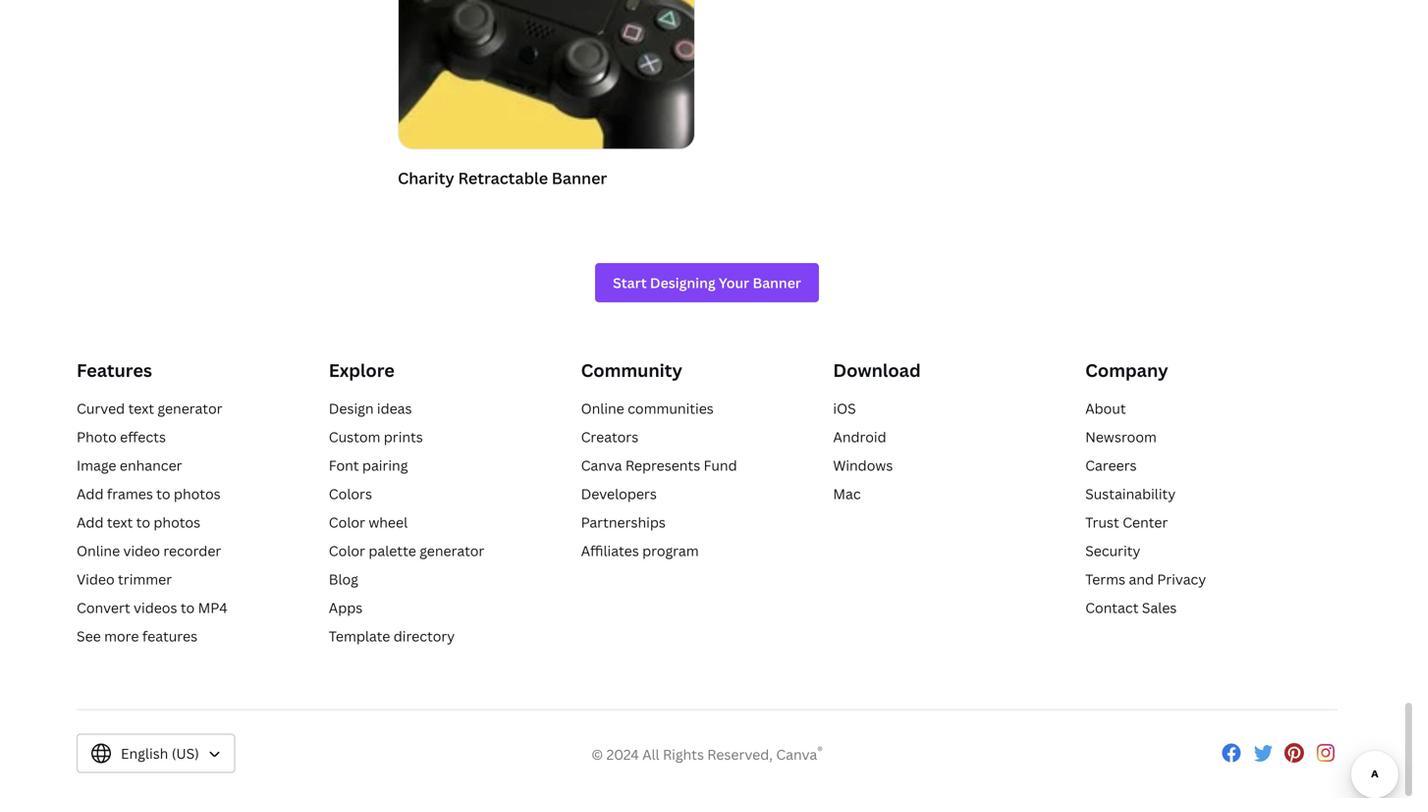 Task type: describe. For each thing, give the bounding box(es) containing it.
®
[[817, 744, 823, 759]]

affiliates
[[581, 542, 639, 561]]

privacy
[[1157, 571, 1206, 589]]

1 color from the top
[[329, 514, 365, 532]]

font pairing link
[[329, 457, 408, 475]]

add frames to photos link
[[77, 485, 221, 504]]

enhancer
[[120, 457, 182, 475]]

English (US) button
[[77, 735, 235, 774]]

about link
[[1086, 400, 1126, 419]]

curved text generator link
[[77, 400, 222, 419]]

wheel
[[369, 514, 408, 532]]

android link
[[833, 428, 887, 447]]

video
[[123, 542, 160, 561]]

windows
[[833, 457, 893, 475]]

generator inside design ideas custom prints font pairing colors color wheel color palette generator blog apps template directory
[[420, 542, 485, 561]]

rights
[[663, 746, 704, 765]]

recorder
[[163, 542, 221, 561]]

curved text generator photo effects image enhancer add frames to photos add text to photos online video recorder video trimmer convert videos to mp4 see more features
[[77, 400, 228, 646]]

see more features link
[[77, 628, 197, 646]]

communities
[[628, 400, 714, 419]]

online inside "curved text generator photo effects image enhancer add frames to photos add text to photos online video recorder video trimmer convert videos to mp4 see more features"
[[77, 542, 120, 561]]

color palette generator link
[[329, 542, 485, 561]]

affiliates program link
[[581, 542, 699, 561]]

online video recorder link
[[77, 542, 221, 561]]

2 color from the top
[[329, 542, 365, 561]]

security link
[[1086, 542, 1141, 561]]

2024
[[607, 746, 639, 765]]

pairing
[[362, 457, 408, 475]]

1 horizontal spatial to
[[156, 485, 170, 504]]

mac
[[833, 485, 861, 504]]

1 vertical spatial text
[[107, 514, 133, 532]]

©
[[591, 746, 603, 765]]

colors link
[[329, 485, 372, 504]]

trust
[[1086, 514, 1120, 532]]

colors
[[329, 485, 372, 504]]

windows link
[[833, 457, 893, 475]]

explore
[[329, 359, 395, 383]]

company
[[1086, 359, 1169, 383]]

terms
[[1086, 571, 1126, 589]]

trust center link
[[1086, 514, 1168, 532]]

and
[[1129, 571, 1154, 589]]

reserved,
[[707, 746, 773, 765]]

videos
[[134, 599, 177, 618]]

video trimmer link
[[77, 571, 172, 589]]

trimmer
[[118, 571, 172, 589]]

photo effects link
[[77, 428, 166, 447]]

design
[[329, 400, 374, 419]]

all
[[642, 746, 660, 765]]

1 vertical spatial photos
[[154, 514, 200, 532]]

see
[[77, 628, 101, 646]]

ios
[[833, 400, 856, 419]]

0 horizontal spatial to
[[136, 514, 150, 532]]

prints
[[384, 428, 423, 447]]

color wheel link
[[329, 514, 408, 532]]

convert videos to mp4 link
[[77, 599, 228, 618]]

sustainability link
[[1086, 485, 1176, 504]]

mac link
[[833, 485, 861, 504]]

features
[[77, 359, 152, 383]]

sales
[[1142, 599, 1177, 618]]

canva inside online communities creators canva represents fund developers partnerships affiliates program
[[581, 457, 622, 475]]

about
[[1086, 400, 1126, 419]]

curved
[[77, 400, 125, 419]]

online communities link
[[581, 400, 714, 419]]



Task type: locate. For each thing, give the bounding box(es) containing it.
custom
[[329, 428, 380, 447]]

charity retractable banner link
[[398, 0, 695, 195]]

0 vertical spatial online
[[581, 400, 624, 419]]

0 horizontal spatial online
[[77, 542, 120, 561]]

0 vertical spatial generator
[[158, 400, 222, 419]]

0 vertical spatial photos
[[174, 485, 221, 504]]

1 vertical spatial generator
[[420, 542, 485, 561]]

generator right palette
[[420, 542, 485, 561]]

ios link
[[833, 400, 856, 419]]

color up blog
[[329, 542, 365, 561]]

developers
[[581, 485, 657, 504]]

features
[[142, 628, 197, 646]]

1 vertical spatial canva
[[776, 746, 817, 765]]

template directory link
[[329, 628, 455, 646]]

convert
[[77, 599, 130, 618]]

canva
[[581, 457, 622, 475], [776, 746, 817, 765]]

canva down creators
[[581, 457, 622, 475]]

1 vertical spatial add
[[77, 514, 104, 532]]

0 horizontal spatial canva
[[581, 457, 622, 475]]

blog link
[[329, 571, 358, 589]]

ios android windows mac
[[833, 400, 893, 504]]

developers link
[[581, 485, 657, 504]]

generator up effects
[[158, 400, 222, 419]]

custom prints link
[[329, 428, 423, 447]]

1 vertical spatial online
[[77, 542, 120, 561]]

0 vertical spatial text
[[128, 400, 154, 419]]

android
[[833, 428, 887, 447]]

0 vertical spatial add
[[77, 485, 104, 504]]

ideas
[[377, 400, 412, 419]]

sustainability
[[1086, 485, 1176, 504]]

image enhancer link
[[77, 457, 182, 475]]

partnerships link
[[581, 514, 666, 532]]

design ideas link
[[329, 400, 412, 419]]

center
[[1123, 514, 1168, 532]]

photo
[[77, 428, 117, 447]]

image
[[77, 457, 116, 475]]

text down the frames
[[107, 514, 133, 532]]

online
[[581, 400, 624, 419], [77, 542, 120, 561]]

canva represents fund link
[[581, 457, 737, 475]]

creators
[[581, 428, 639, 447]]

add text to photos link
[[77, 514, 200, 532]]

apps
[[329, 599, 363, 618]]

about newsroom careers sustainability trust center security terms and privacy contact sales
[[1086, 400, 1206, 618]]

photos up 'recorder'
[[154, 514, 200, 532]]

1 vertical spatial color
[[329, 542, 365, 561]]

partnerships
[[581, 514, 666, 532]]

security
[[1086, 542, 1141, 561]]

0 vertical spatial to
[[156, 485, 170, 504]]

generator inside "curved text generator photo effects image enhancer add frames to photos add text to photos online video recorder video trimmer convert videos to mp4 see more features"
[[158, 400, 222, 419]]

apps link
[[329, 599, 363, 618]]

1 horizontal spatial canva
[[776, 746, 817, 765]]

2 horizontal spatial to
[[181, 599, 195, 618]]

english (us)
[[121, 745, 199, 764]]

contact sales link
[[1086, 599, 1177, 618]]

represents
[[626, 457, 700, 475]]

careers
[[1086, 457, 1137, 475]]

photos
[[174, 485, 221, 504], [154, 514, 200, 532]]

careers link
[[1086, 457, 1137, 475]]

font
[[329, 457, 359, 475]]

community
[[581, 359, 683, 383]]

to left mp4
[[181, 599, 195, 618]]

0 vertical spatial canva
[[581, 457, 622, 475]]

online communities creators canva represents fund developers partnerships affiliates program
[[581, 400, 737, 561]]

charity retractable banner image
[[399, 0, 694, 149]]

charity
[[398, 168, 454, 189]]

charity retractable banner
[[398, 168, 607, 189]]

0 horizontal spatial generator
[[158, 400, 222, 419]]

template
[[329, 628, 390, 646]]

design ideas custom prints font pairing colors color wheel color palette generator blog apps template directory
[[329, 400, 485, 646]]

1 horizontal spatial generator
[[420, 542, 485, 561]]

blog
[[329, 571, 358, 589]]

1 horizontal spatial online
[[581, 400, 624, 419]]

canva right reserved, at the bottom of the page
[[776, 746, 817, 765]]

0 vertical spatial color
[[329, 514, 365, 532]]

download
[[833, 359, 921, 383]]

frames
[[107, 485, 153, 504]]

online inside online communities creators canva represents fund developers partnerships affiliates program
[[581, 400, 624, 419]]

text up effects
[[128, 400, 154, 419]]

newsroom link
[[1086, 428, 1157, 447]]

creators link
[[581, 428, 639, 447]]

to down enhancer
[[156, 485, 170, 504]]

1 add from the top
[[77, 485, 104, 504]]

color down colors
[[329, 514, 365, 532]]

banner
[[552, 168, 607, 189]]

© 2024 all rights reserved, canva ®
[[591, 744, 823, 765]]

more
[[104, 628, 139, 646]]

effects
[[120, 428, 166, 447]]

online up the creators link
[[581, 400, 624, 419]]

directory
[[394, 628, 455, 646]]

photos down enhancer
[[174, 485, 221, 504]]

add down image
[[77, 485, 104, 504]]

generator
[[158, 400, 222, 419], [420, 542, 485, 561]]

to
[[156, 485, 170, 504], [136, 514, 150, 532], [181, 599, 195, 618]]

program
[[642, 542, 699, 561]]

canva inside © 2024 all rights reserved, canva ®
[[776, 746, 817, 765]]

palette
[[369, 542, 416, 561]]

video
[[77, 571, 115, 589]]

online up video
[[77, 542, 120, 561]]

fund
[[704, 457, 737, 475]]

newsroom
[[1086, 428, 1157, 447]]

terms and privacy link
[[1086, 571, 1206, 589]]

contact
[[1086, 599, 1139, 618]]

text
[[128, 400, 154, 419], [107, 514, 133, 532]]

1 vertical spatial to
[[136, 514, 150, 532]]

2 vertical spatial to
[[181, 599, 195, 618]]

english
[[121, 745, 168, 764]]

add up video
[[77, 514, 104, 532]]

to up video
[[136, 514, 150, 532]]

add
[[77, 485, 104, 504], [77, 514, 104, 532]]

color
[[329, 514, 365, 532], [329, 542, 365, 561]]

2 add from the top
[[77, 514, 104, 532]]

mp4
[[198, 599, 228, 618]]

retractable
[[458, 168, 548, 189]]



Task type: vqa. For each thing, say whether or not it's contained in the screenshot.
Curved text generator Photo effects Image enhancer Add frames to photos Add text to photos Online video recorder Video trimmer Convert videos to MP4 See more features on the left bottom of page
yes



